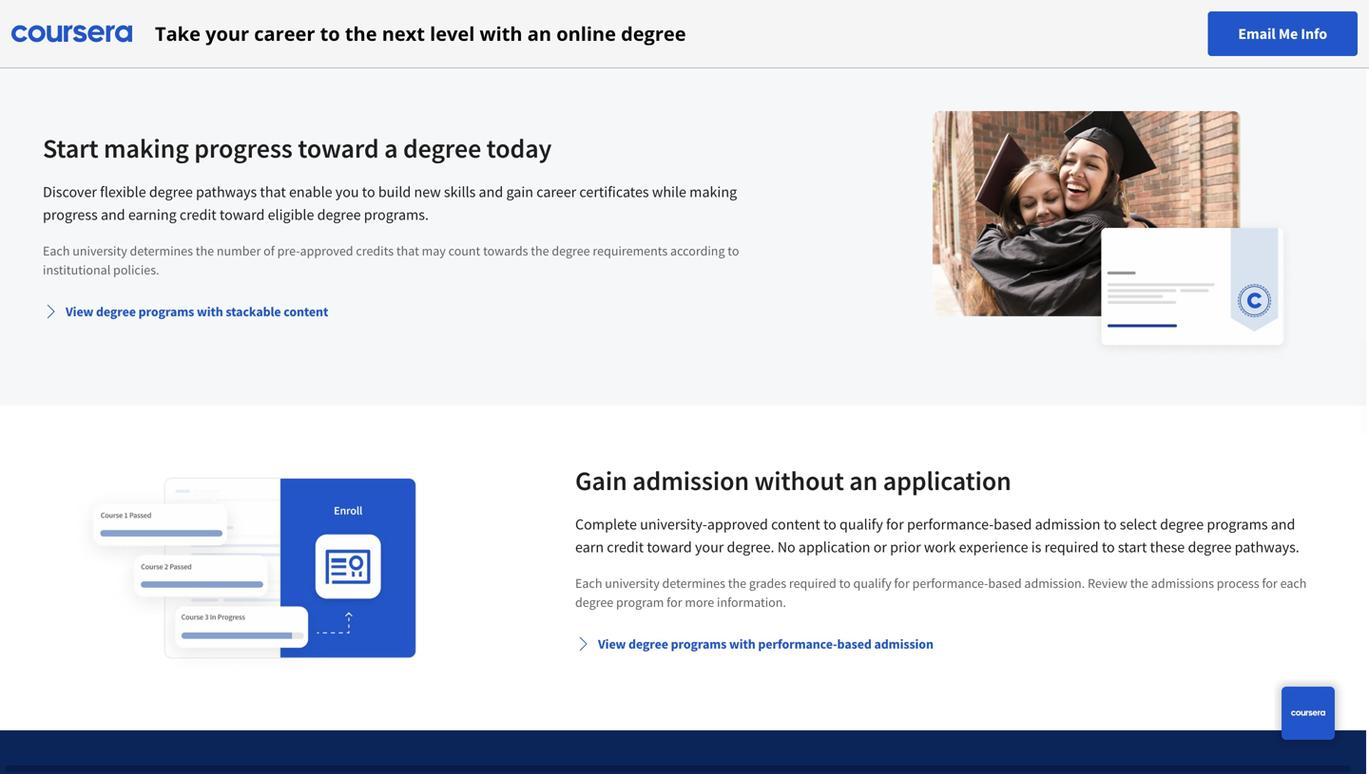 Task type: locate. For each thing, give the bounding box(es) containing it.
2 horizontal spatial programs
[[1207, 515, 1268, 534]]

university inside each university determines the number of pre-approved credits that may count towards the degree requirements according to institutional policies.
[[72, 242, 127, 260]]

0 vertical spatial admission
[[632, 465, 749, 498]]

skills
[[444, 183, 476, 202]]

progress
[[194, 132, 293, 165], [43, 205, 98, 224]]

that up eligible
[[260, 183, 286, 202]]

each for gain admission without an application
[[575, 575, 602, 592]]

0 vertical spatial career
[[254, 20, 315, 47]]

select
[[1120, 515, 1157, 534]]

degree left requirements on the top of the page
[[552, 242, 590, 260]]

grades
[[749, 575, 786, 592]]

view down program
[[598, 636, 626, 653]]

required inside complete university-approved content to qualify for performance-based admission to select degree programs and earn credit toward your degree. no application or prior work experience is required to start these degree pathways.
[[1045, 538, 1099, 557]]

earning
[[128, 205, 177, 224]]

admission down each university determines the grades required to qualify for performance-based admission. review the admissions process for each degree program for more information.
[[874, 636, 934, 653]]

0 vertical spatial an
[[528, 20, 551, 47]]

view inside dropdown button
[[598, 636, 626, 653]]

qualify up or on the right of page
[[840, 515, 883, 534]]

making right while
[[690, 183, 737, 202]]

is
[[1031, 538, 1042, 557]]

2 vertical spatial admission
[[874, 636, 934, 653]]

online
[[556, 20, 616, 47]]

admission up university-
[[632, 465, 749, 498]]

2 horizontal spatial admission
[[1035, 515, 1101, 534]]

performance- up work
[[907, 515, 994, 534]]

0 vertical spatial each
[[43, 242, 70, 260]]

determines inside each university determines the grades required to qualify for performance-based admission. review the admissions process for each degree program for more information.
[[662, 575, 726, 592]]

complete university-approved content to qualify for performance-based admission to select degree programs and earn credit toward your degree. no application or prior work experience is required to start these degree pathways.
[[575, 515, 1300, 557]]

performance-
[[907, 515, 994, 534], [912, 575, 988, 592], [758, 636, 837, 653]]

view
[[66, 303, 93, 320], [598, 636, 626, 653]]

0 horizontal spatial with
[[197, 303, 223, 320]]

making
[[104, 132, 189, 165], [690, 183, 737, 202]]

performance- down information.
[[758, 636, 837, 653]]

1 horizontal spatial that
[[396, 242, 419, 260]]

1 vertical spatial with
[[197, 303, 223, 320]]

determines for making
[[130, 242, 193, 260]]

1 horizontal spatial toward
[[298, 132, 379, 165]]

2 vertical spatial performance-
[[758, 636, 837, 653]]

programs for start making progress toward a degree today
[[138, 303, 194, 320]]

your inside complete university-approved content to qualify for performance-based admission to select degree programs and earn credit toward your degree. no application or prior work experience is required to start these degree pathways.
[[695, 538, 724, 557]]

for
[[886, 515, 904, 534], [894, 575, 910, 592], [1262, 575, 1278, 592], [667, 594, 682, 611]]

next
[[382, 20, 425, 47]]

pathways.
[[1235, 538, 1300, 557]]

1 vertical spatial programs
[[1207, 515, 1268, 534]]

1 vertical spatial that
[[396, 242, 419, 260]]

1 horizontal spatial making
[[690, 183, 737, 202]]

each
[[43, 242, 70, 260], [575, 575, 602, 592]]

1 horizontal spatial your
[[695, 538, 724, 557]]

each university determines the number of pre-approved credits that may count towards the degree requirements according to institutional policies.
[[43, 242, 739, 279]]

performance- inside view degree programs with performance-based admission dropdown button
[[758, 636, 837, 653]]

0 horizontal spatial credit
[[180, 205, 217, 224]]

each university determines the grades required to qualify for performance-based admission. review the admissions process for each degree program for more information.
[[575, 575, 1307, 611]]

progress down discover
[[43, 205, 98, 224]]

toward
[[298, 132, 379, 165], [220, 205, 265, 224], [647, 538, 692, 557]]

0 horizontal spatial each
[[43, 242, 70, 260]]

you
[[335, 183, 359, 202]]

making up flexible
[[104, 132, 189, 165]]

start
[[1118, 538, 1147, 557]]

programs down more
[[671, 636, 727, 653]]

1 horizontal spatial university
[[605, 575, 660, 592]]

qualify down or on the right of page
[[853, 575, 892, 592]]

toward down university-
[[647, 538, 692, 557]]

prior
[[890, 538, 921, 557]]

degree left program
[[575, 594, 614, 611]]

performance- inside each university determines the grades required to qualify for performance-based admission. review the admissions process for each degree program for more information.
[[912, 575, 988, 592]]

2 vertical spatial toward
[[647, 538, 692, 557]]

0 horizontal spatial progress
[[43, 205, 98, 224]]

performance- inside complete university-approved content to qualify for performance-based admission to select degree programs and earn credit toward your degree. no application or prior work experience is required to start these degree pathways.
[[907, 515, 994, 534]]

policies.
[[113, 261, 159, 279]]

each inside each university determines the grades required to qualify for performance-based admission. review the admissions process for each degree program for more information.
[[575, 575, 602, 592]]

take
[[155, 20, 201, 47]]

approved
[[300, 242, 353, 260], [707, 515, 768, 534]]

0 vertical spatial your
[[205, 20, 249, 47]]

email me info button
[[1208, 11, 1358, 56]]

0 vertical spatial progress
[[194, 132, 293, 165]]

programs inside "dropdown button"
[[138, 303, 194, 320]]

with left stackable
[[197, 303, 223, 320]]

2 horizontal spatial with
[[729, 636, 756, 653]]

earn credit image
[[905, 111, 1310, 360]]

1 vertical spatial determines
[[662, 575, 726, 592]]

degree down policies.
[[96, 303, 136, 320]]

approved up degree.
[[707, 515, 768, 534]]

0 horizontal spatial university
[[72, 242, 127, 260]]

2 vertical spatial based
[[837, 636, 872, 653]]

programs up the pathways.
[[1207, 515, 1268, 534]]

pre-
[[277, 242, 300, 260]]

for up prior
[[886, 515, 904, 534]]

for inside complete university-approved content to qualify for performance-based admission to select degree programs and earn credit toward your degree. no application or prior work experience is required to start these degree pathways.
[[886, 515, 904, 534]]

1 horizontal spatial career
[[536, 183, 576, 202]]

0 horizontal spatial determines
[[130, 242, 193, 260]]

degree up earning
[[149, 183, 193, 202]]

your
[[205, 20, 249, 47], [695, 538, 724, 557]]

university for making
[[72, 242, 127, 260]]

required right is
[[1045, 538, 1099, 557]]

0 horizontal spatial approved
[[300, 242, 353, 260]]

0 horizontal spatial your
[[205, 20, 249, 47]]

0 horizontal spatial programs
[[138, 303, 194, 320]]

with inside "dropdown button"
[[197, 303, 223, 320]]

programs
[[138, 303, 194, 320], [1207, 515, 1268, 534], [671, 636, 727, 653]]

qualify
[[840, 515, 883, 534], [853, 575, 892, 592]]

university-
[[640, 515, 707, 534]]

degree right online
[[621, 20, 686, 47]]

1 horizontal spatial with
[[480, 20, 523, 47]]

an
[[528, 20, 551, 47], [849, 465, 878, 498]]

programs down policies.
[[138, 303, 194, 320]]

2 vertical spatial and
[[1271, 515, 1296, 534]]

approved left credits
[[300, 242, 353, 260]]

degree inside each university determines the number of pre-approved credits that may count towards the degree requirements according to institutional policies.
[[552, 242, 590, 260]]

view inside "dropdown button"
[[66, 303, 93, 320]]

0 horizontal spatial toward
[[220, 205, 265, 224]]

your left degree.
[[695, 538, 724, 557]]

credit down complete
[[607, 538, 644, 557]]

each up institutional
[[43, 242, 70, 260]]

1 vertical spatial required
[[789, 575, 837, 592]]

0 vertical spatial view
[[66, 303, 93, 320]]

and left gain
[[479, 183, 503, 202]]

your right the take
[[205, 20, 249, 47]]

the up information.
[[728, 575, 747, 592]]

and
[[479, 183, 503, 202], [101, 205, 125, 224], [1271, 515, 1296, 534]]

to right you
[[362, 183, 375, 202]]

to right according
[[728, 242, 739, 260]]

requirements
[[593, 242, 668, 260]]

0 vertical spatial credit
[[180, 205, 217, 224]]

1 vertical spatial career
[[536, 183, 576, 202]]

each down earn
[[575, 575, 602, 592]]

0 vertical spatial qualify
[[840, 515, 883, 534]]

to right grades
[[839, 575, 851, 592]]

an left online
[[528, 20, 551, 47]]

towards
[[483, 242, 528, 260]]

programs inside complete university-approved content to qualify for performance-based admission to select degree programs and earn credit toward your degree. no application or prior work experience is required to start these degree pathways.
[[1207, 515, 1268, 534]]

build
[[378, 183, 411, 202]]

1 vertical spatial application
[[799, 538, 871, 557]]

university up institutional
[[72, 242, 127, 260]]

1 horizontal spatial admission
[[874, 636, 934, 653]]

admission
[[632, 465, 749, 498], [1035, 515, 1101, 534], [874, 636, 934, 653]]

1 horizontal spatial application
[[883, 465, 1011, 498]]

0 horizontal spatial making
[[104, 132, 189, 165]]

with down information.
[[729, 636, 756, 653]]

discover flexible degree pathways that enable you to build new skills and gain career certificates while making progress and earning credit toward eligible degree programs.
[[43, 183, 737, 224]]

0 vertical spatial that
[[260, 183, 286, 202]]

career
[[254, 20, 315, 47], [536, 183, 576, 202]]

each
[[1280, 575, 1307, 592]]

qualify inside each university determines the grades required to qualify for performance-based admission. review the admissions process for each degree program for more information.
[[853, 575, 892, 592]]

degree
[[621, 20, 686, 47], [403, 132, 481, 165], [149, 183, 193, 202], [317, 205, 361, 224], [552, 242, 590, 260], [96, 303, 136, 320], [1160, 515, 1204, 534], [1188, 538, 1232, 557], [575, 594, 614, 611], [629, 636, 668, 653]]

that inside discover flexible degree pathways that enable you to build new skills and gain career certificates while making progress and earning credit toward eligible degree programs.
[[260, 183, 286, 202]]

0 vertical spatial making
[[104, 132, 189, 165]]

progress up the pathways
[[194, 132, 293, 165]]

1 horizontal spatial view
[[598, 636, 626, 653]]

for left each
[[1262, 575, 1278, 592]]

0 vertical spatial university
[[72, 242, 127, 260]]

admission inside complete university-approved content to qualify for performance-based admission to select degree programs and earn credit toward your degree. no application or prior work experience is required to start these degree pathways.
[[1035, 515, 1101, 534]]

1 horizontal spatial each
[[575, 575, 602, 592]]

of
[[263, 242, 275, 260]]

to
[[320, 20, 340, 47], [362, 183, 375, 202], [728, 242, 739, 260], [823, 515, 837, 534], [1104, 515, 1117, 534], [1102, 538, 1115, 557], [839, 575, 851, 592]]

degree inside dropdown button
[[629, 636, 668, 653]]

1 vertical spatial toward
[[220, 205, 265, 224]]

view down institutional
[[66, 303, 93, 320]]

0 horizontal spatial application
[[799, 538, 871, 557]]

0 horizontal spatial admission
[[632, 465, 749, 498]]

making inside discover flexible degree pathways that enable you to build new skills and gain career certificates while making progress and earning credit toward eligible degree programs.
[[690, 183, 737, 202]]

the
[[345, 20, 377, 47], [196, 242, 214, 260], [531, 242, 549, 260], [728, 575, 747, 592], [1130, 575, 1149, 592]]

earn
[[575, 538, 604, 557]]

1 vertical spatial credit
[[607, 538, 644, 557]]

these
[[1150, 538, 1185, 557]]

0 vertical spatial performance-
[[907, 515, 994, 534]]

number
[[217, 242, 261, 260]]

review
[[1088, 575, 1128, 592]]

with right level
[[480, 20, 523, 47]]

gain
[[575, 465, 627, 498]]

0 horizontal spatial and
[[101, 205, 125, 224]]

1 vertical spatial each
[[575, 575, 602, 592]]

each inside each university determines the number of pre-approved credits that may count towards the degree requirements according to institutional policies.
[[43, 242, 70, 260]]

1 vertical spatial approved
[[707, 515, 768, 534]]

1 horizontal spatial approved
[[707, 515, 768, 534]]

may
[[422, 242, 446, 260]]

toward inside complete university-approved content to qualify for performance-based admission to select degree programs and earn credit toward your degree. no application or prior work experience is required to start these degree pathways.
[[647, 538, 692, 557]]

credit down the pathways
[[180, 205, 217, 224]]

content up no
[[771, 515, 820, 534]]

with
[[480, 20, 523, 47], [197, 303, 223, 320], [729, 636, 756, 653]]

1 vertical spatial university
[[605, 575, 660, 592]]

2 vertical spatial with
[[729, 636, 756, 653]]

0 vertical spatial with
[[480, 20, 523, 47]]

application
[[883, 465, 1011, 498], [799, 538, 871, 557]]

programs inside dropdown button
[[671, 636, 727, 653]]

1 horizontal spatial and
[[479, 183, 503, 202]]

degree up these at the right of the page
[[1160, 515, 1204, 534]]

content inside "dropdown button"
[[284, 303, 328, 320]]

degree down you
[[317, 205, 361, 224]]

1 horizontal spatial an
[[849, 465, 878, 498]]

determines up more
[[662, 575, 726, 592]]

0 vertical spatial and
[[479, 183, 503, 202]]

toward down the pathways
[[220, 205, 265, 224]]

1 horizontal spatial determines
[[662, 575, 726, 592]]

1 vertical spatial making
[[690, 183, 737, 202]]

1 vertical spatial your
[[695, 538, 724, 557]]

toward up you
[[298, 132, 379, 165]]

the left number
[[196, 242, 214, 260]]

required
[[1045, 538, 1099, 557], [789, 575, 837, 592]]

0 vertical spatial content
[[284, 303, 328, 320]]

that
[[260, 183, 286, 202], [396, 242, 419, 260]]

2 horizontal spatial toward
[[647, 538, 692, 557]]

1 horizontal spatial content
[[771, 515, 820, 534]]

level
[[430, 20, 475, 47]]

to left start
[[1102, 538, 1115, 557]]

determines inside each university determines the number of pre-approved credits that may count towards the degree requirements according to institutional policies.
[[130, 242, 193, 260]]

content right stackable
[[284, 303, 328, 320]]

1 vertical spatial and
[[101, 205, 125, 224]]

institutional
[[43, 261, 111, 279]]

1 vertical spatial progress
[[43, 205, 98, 224]]

credit
[[180, 205, 217, 224], [607, 538, 644, 557]]

1 horizontal spatial credit
[[607, 538, 644, 557]]

university up program
[[605, 575, 660, 592]]

email
[[1238, 24, 1276, 43]]

info
[[1301, 24, 1327, 43]]

determines
[[130, 242, 193, 260], [662, 575, 726, 592]]

with for gain admission without an application
[[729, 636, 756, 653]]

programs.
[[364, 205, 429, 224]]

performance- down work
[[912, 575, 988, 592]]

0 vertical spatial determines
[[130, 242, 193, 260]]

and down flexible
[[101, 205, 125, 224]]

1 horizontal spatial required
[[1045, 538, 1099, 557]]

admissions
[[1151, 575, 1214, 592]]

determines for admission
[[662, 575, 726, 592]]

0 vertical spatial application
[[883, 465, 1011, 498]]

degree down program
[[629, 636, 668, 653]]

0 vertical spatial programs
[[138, 303, 194, 320]]

enable
[[289, 183, 332, 202]]

required down no
[[789, 575, 837, 592]]

application up complete university-approved content to qualify for performance-based admission to select degree programs and earn credit toward your degree. no application or prior work experience is required to start these degree pathways.
[[883, 465, 1011, 498]]

1 vertical spatial content
[[771, 515, 820, 534]]

admission up is
[[1035, 515, 1101, 534]]

2 horizontal spatial and
[[1271, 515, 1296, 534]]

1 horizontal spatial programs
[[671, 636, 727, 653]]

determines up policies.
[[130, 242, 193, 260]]

0 horizontal spatial required
[[789, 575, 837, 592]]

based
[[994, 515, 1032, 534], [988, 575, 1022, 592], [837, 636, 872, 653]]

2 vertical spatial programs
[[671, 636, 727, 653]]

1 vertical spatial admission
[[1035, 515, 1101, 534]]

application left or on the right of page
[[799, 538, 871, 557]]

that left the may
[[396, 242, 419, 260]]

university inside each university determines the grades required to qualify for performance-based admission. review the admissions process for each degree program for more information.
[[605, 575, 660, 592]]

more
[[685, 594, 714, 611]]

content inside complete university-approved content to qualify for performance-based admission to select degree programs and earn credit toward your degree. no application or prior work experience is required to start these degree pathways.
[[771, 515, 820, 534]]

university
[[72, 242, 127, 260], [605, 575, 660, 592]]

0 vertical spatial required
[[1045, 538, 1099, 557]]

0 vertical spatial based
[[994, 515, 1032, 534]]

required inside each university determines the grades required to qualify for performance-based admission. review the admissions process for each degree program for more information.
[[789, 575, 837, 592]]

progress inside discover flexible degree pathways that enable you to build new skills and gain career certificates while making progress and earning credit toward eligible degree programs.
[[43, 205, 98, 224]]

admission inside dropdown button
[[874, 636, 934, 653]]

0 horizontal spatial content
[[284, 303, 328, 320]]

degree right these at the right of the page
[[1188, 538, 1232, 557]]

programs for gain admission without an application
[[671, 636, 727, 653]]

experience
[[959, 538, 1028, 557]]

1 vertical spatial qualify
[[853, 575, 892, 592]]

with inside dropdown button
[[729, 636, 756, 653]]

1 vertical spatial view
[[598, 636, 626, 653]]

an right without
[[849, 465, 878, 498]]

approved inside complete university-approved content to qualify for performance-based admission to select degree programs and earn credit toward your degree. no application or prior work experience is required to start these degree pathways.
[[707, 515, 768, 534]]

view degree programs with performance-based admission
[[598, 636, 934, 653]]

the left next
[[345, 20, 377, 47]]

1 vertical spatial performance-
[[912, 575, 988, 592]]

0 horizontal spatial an
[[528, 20, 551, 47]]

content
[[284, 303, 328, 320], [771, 515, 820, 534]]

information.
[[717, 594, 786, 611]]

and up the pathways.
[[1271, 515, 1296, 534]]

0 horizontal spatial that
[[260, 183, 286, 202]]

1 vertical spatial based
[[988, 575, 1022, 592]]

degree inside "dropdown button"
[[96, 303, 136, 320]]

0 vertical spatial approved
[[300, 242, 353, 260]]

0 horizontal spatial view
[[66, 303, 93, 320]]

to left select
[[1104, 515, 1117, 534]]

me
[[1279, 24, 1298, 43]]



Task type: describe. For each thing, give the bounding box(es) containing it.
to inside discover flexible degree pathways that enable you to build new skills and gain career certificates while making progress and earning credit toward eligible degree programs.
[[362, 183, 375, 202]]

degree.
[[727, 538, 774, 557]]

based inside each university determines the grades required to qualify for performance-based admission. review the admissions process for each degree program for more information.
[[988, 575, 1022, 592]]

for left more
[[667, 594, 682, 611]]

new
[[414, 183, 441, 202]]

university for admission
[[605, 575, 660, 592]]

application inside complete university-approved content to qualify for performance-based admission to select degree programs and earn credit toward your degree. no application or prior work experience is required to start these degree pathways.
[[799, 538, 871, 557]]

pathways
[[196, 183, 257, 202]]

gain
[[506, 183, 533, 202]]

to inside each university determines the grades required to qualify for performance-based admission. review the admissions process for each degree program for more information.
[[839, 575, 851, 592]]

complete
[[575, 515, 637, 534]]

0 horizontal spatial career
[[254, 20, 315, 47]]

certificates
[[579, 183, 649, 202]]

view degree programs with stackable content button
[[35, 295, 336, 329]]

while
[[652, 183, 687, 202]]

a
[[384, 132, 398, 165]]

toward inside discover flexible degree pathways that enable you to build new skills and gain career certificates while making progress and earning credit toward eligible degree programs.
[[220, 205, 265, 224]]

based inside dropdown button
[[837, 636, 872, 653]]

view degree programs with performance-based admission button
[[568, 628, 941, 662]]

credit inside discover flexible degree pathways that enable you to build new skills and gain career certificates while making progress and earning credit toward eligible degree programs.
[[180, 205, 217, 224]]

discover
[[43, 183, 97, 202]]

flexible
[[100, 183, 146, 202]]

qualify inside complete university-approved content to qualify for performance-based admission to select degree programs and earn credit toward your degree. no application or prior work experience is required to start these degree pathways.
[[840, 515, 883, 534]]

degree up new
[[403, 132, 481, 165]]

or
[[874, 538, 887, 557]]

view degree programs with stackable content
[[66, 303, 328, 320]]

no
[[778, 538, 796, 557]]

program
[[616, 594, 664, 611]]

eligible
[[268, 205, 314, 224]]

0 vertical spatial toward
[[298, 132, 379, 165]]

view for gain
[[598, 636, 626, 653]]

without
[[754, 465, 844, 498]]

that inside each university determines the number of pre-approved credits that may count towards the degree requirements according to institutional policies.
[[396, 242, 419, 260]]

to down without
[[823, 515, 837, 534]]

start
[[43, 132, 98, 165]]

admission.
[[1024, 575, 1085, 592]]

view for start
[[66, 303, 93, 320]]

credit inside complete university-approved content to qualify for performance-based admission to select degree programs and earn credit toward your degree. no application or prior work experience is required to start these degree pathways.
[[607, 538, 644, 557]]

1 vertical spatial an
[[849, 465, 878, 498]]

the right the review
[[1130, 575, 1149, 592]]

take your career to the next level with an online degree
[[155, 20, 686, 47]]

today
[[487, 132, 552, 165]]

performance based admissions image
[[53, 452, 458, 686]]

count
[[448, 242, 480, 260]]

process
[[1217, 575, 1260, 592]]

each for start making progress toward a degree today
[[43, 242, 70, 260]]

to left next
[[320, 20, 340, 47]]

to inside each university determines the number of pre-approved credits that may count towards the degree requirements according to institutional policies.
[[728, 242, 739, 260]]

and inside complete university-approved content to qualify for performance-based admission to select degree programs and earn credit toward your degree. no application or prior work experience is required to start these degree pathways.
[[1271, 515, 1296, 534]]

according
[[670, 242, 725, 260]]

career inside discover flexible degree pathways that enable you to build new skills and gain career certificates while making progress and earning credit toward eligible degree programs.
[[536, 183, 576, 202]]

stackable
[[226, 303, 281, 320]]

start making progress toward a degree today
[[43, 132, 552, 165]]

for down prior
[[894, 575, 910, 592]]

the right towards
[[531, 242, 549, 260]]

credits
[[356, 242, 394, 260]]

work
[[924, 538, 956, 557]]

1 horizontal spatial progress
[[194, 132, 293, 165]]

degree inside each university determines the grades required to qualify for performance-based admission. review the admissions process for each degree program for more information.
[[575, 594, 614, 611]]

coursera image
[[11, 19, 132, 49]]

email me info
[[1238, 24, 1327, 43]]

based inside complete university-approved content to qualify for performance-based admission to select degree programs and earn credit toward your degree. no application or prior work experience is required to start these degree pathways.
[[994, 515, 1032, 534]]

approved inside each university determines the number of pre-approved credits that may count towards the degree requirements according to institutional policies.
[[300, 242, 353, 260]]

with for start making progress toward a degree today
[[197, 303, 223, 320]]

gain admission without an application
[[575, 465, 1011, 498]]



Task type: vqa. For each thing, say whether or not it's contained in the screenshot.
with for Gain admission without an application
yes



